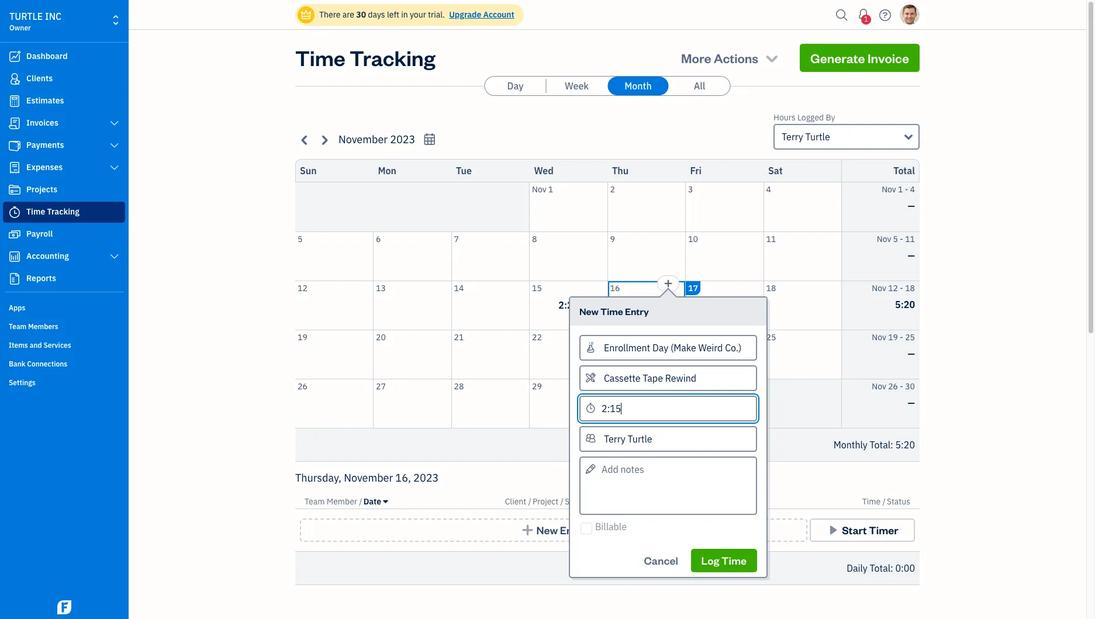 Task type: describe. For each thing, give the bounding box(es) containing it.
Add a client or project text field
[[581, 336, 756, 360]]

24 button
[[686, 330, 764, 379]]

owner
[[9, 23, 31, 32]]

log time button
[[691, 549, 758, 573]]

more actions
[[682, 50, 759, 66]]

- for nov 12 - 18 5:20
[[901, 283, 904, 293]]

tue
[[456, 165, 472, 177]]

add a time entry image
[[664, 276, 673, 290]]

: for daily total
[[891, 563, 894, 575]]

5:20 inside nov 12 - 18 5:20
[[896, 299, 916, 310]]

3
[[689, 184, 694, 195]]

day
[[508, 80, 524, 92]]

24
[[689, 332, 698, 343]]

generate invoice
[[811, 50, 910, 66]]

report image
[[8, 273, 22, 285]]

inc
[[45, 11, 62, 22]]

service
[[565, 497, 592, 507]]

apps
[[9, 304, 25, 312]]

payments link
[[3, 135, 125, 156]]

4 inside nov 1 - 4 —
[[911, 184, 916, 195]]

chart image
[[8, 251, 22, 263]]

nov 1 - 4 —
[[882, 184, 916, 212]]

november 2023
[[339, 133, 416, 146]]

0 vertical spatial 2023
[[390, 133, 416, 146]]

month link
[[608, 77, 669, 95]]

18 inside button
[[767, 283, 777, 293]]

chevrondown image
[[764, 50, 780, 66]]

0 vertical spatial november
[[339, 133, 388, 146]]

invoices
[[26, 118, 58, 128]]

new entry
[[537, 524, 587, 537]]

turtle
[[9, 11, 43, 22]]

cancel button
[[634, 549, 689, 573]]

day link
[[485, 77, 546, 95]]

services
[[44, 341, 71, 350]]

new entry button
[[300, 519, 808, 542]]

28
[[454, 381, 464, 392]]

sun
[[300, 165, 317, 177]]

nov 26 - 30 —
[[873, 381, 916, 409]]

0 horizontal spatial 30
[[356, 9, 366, 20]]

chevron large down image for invoices
[[109, 119, 120, 128]]

and
[[30, 341, 42, 350]]

estimate image
[[8, 95, 22, 107]]

dashboard link
[[3, 46, 125, 67]]

Add a team member text field
[[581, 427, 756, 451]]

nov 5 - 11 —
[[877, 234, 916, 261]]

cancel
[[644, 554, 679, 568]]

payments
[[26, 140, 64, 150]]

bank connections link
[[3, 355, 125, 373]]

log time
[[702, 554, 747, 568]]

26 inside nov 26 - 30 —
[[889, 381, 899, 392]]

date link
[[364, 497, 388, 507]]

freshbooks image
[[55, 601, 74, 615]]

time inside button
[[722, 554, 747, 568]]

daily total : 0:00
[[847, 563, 916, 575]]

thu
[[613, 165, 629, 177]]

21
[[454, 332, 464, 343]]

0 vertical spatial total
[[894, 165, 916, 177]]

7
[[454, 234, 459, 244]]

9 button
[[608, 232, 686, 281]]

3 / from the left
[[561, 497, 564, 507]]

search image
[[833, 6, 852, 24]]

upgrade account link
[[447, 9, 515, 20]]

thursday, november 16, 2023
[[295, 472, 439, 485]]

6
[[376, 234, 381, 244]]

Add notes text field
[[580, 457, 758, 515]]

actions
[[714, 50, 759, 66]]

estimates
[[26, 95, 64, 106]]

22
[[532, 332, 542, 343]]

19 button
[[295, 330, 373, 379]]

25 inside nov 19 - 25 —
[[906, 332, 916, 343]]

- for nov 5 - 11 —
[[901, 234, 904, 244]]

go to help image
[[876, 6, 895, 24]]

items and services
[[9, 341, 71, 350]]

fri
[[691, 165, 702, 177]]

payment image
[[8, 140, 22, 152]]

start timer
[[843, 524, 899, 537]]

money image
[[8, 229, 22, 240]]

2 button
[[608, 183, 686, 231]]

nov for nov 26 - 30 —
[[873, 381, 887, 392]]

chevron large down image
[[109, 163, 120, 173]]

30 inside "button"
[[611, 381, 620, 392]]

team members link
[[3, 318, 125, 335]]

1 / from the left
[[359, 497, 363, 507]]

new for new time entry
[[580, 305, 599, 317]]

21 button
[[452, 330, 529, 379]]

18 inside nov 12 - 18 5:20
[[906, 283, 916, 293]]

team members
[[9, 322, 58, 331]]

left
[[387, 9, 400, 20]]

— for nov 26 - 30 —
[[908, 397, 916, 409]]

payroll link
[[3, 224, 125, 245]]

7 button
[[452, 232, 529, 281]]

estimates link
[[3, 91, 125, 112]]

total for daily total
[[870, 563, 891, 575]]

hours logged by
[[774, 112, 836, 123]]

26 button
[[295, 379, 373, 428]]

nov for nov 1 - 4 —
[[882, 184, 897, 195]]

— for nov 19 - 25 —
[[908, 348, 916, 360]]

clients link
[[3, 68, 125, 90]]

invoice image
[[8, 118, 22, 129]]

logged
[[798, 112, 824, 123]]

items
[[9, 341, 28, 350]]

expense image
[[8, 162, 22, 174]]

your
[[410, 9, 426, 20]]

20 button
[[374, 330, 451, 379]]

27 button
[[374, 379, 451, 428]]

13
[[376, 283, 386, 293]]

log
[[702, 554, 720, 568]]

timer
[[870, 524, 899, 537]]

wed
[[534, 165, 554, 177]]

generate
[[811, 50, 866, 66]]

in
[[401, 9, 408, 20]]

thursday,
[[295, 472, 342, 485]]

connections
[[27, 360, 67, 369]]

14 button
[[452, 281, 529, 330]]

nov for nov 5 - 11 —
[[877, 234, 892, 244]]

upgrade
[[449, 9, 482, 20]]

time down there
[[295, 44, 346, 71]]

- for nov 19 - 25 —
[[901, 332, 904, 343]]

4 inside 4 button
[[767, 184, 772, 195]]

projects
[[26, 184, 57, 195]]

expenses
[[26, 162, 63, 173]]

— for nov 1 - 4 —
[[908, 200, 916, 212]]

1 for nov 1
[[549, 184, 554, 195]]

bank
[[9, 360, 25, 369]]

choose a date image
[[423, 133, 437, 146]]

all link
[[670, 77, 730, 95]]

caretdown image
[[383, 497, 388, 507]]

12 inside button
[[298, 283, 308, 293]]

crown image
[[300, 8, 312, 21]]

8 button
[[530, 232, 608, 281]]

time down 16
[[601, 305, 623, 317]]

25 inside "button"
[[767, 332, 777, 343]]



Task type: locate. For each thing, give the bounding box(es) containing it.
18 button
[[764, 281, 842, 330]]

2 25 from the left
[[906, 332, 916, 343]]

/ left date
[[359, 497, 363, 507]]

0 horizontal spatial 11
[[767, 234, 777, 244]]

nov down wed
[[532, 184, 547, 195]]

18 down nov 5 - 11 —
[[906, 283, 916, 293]]

2 — from the top
[[908, 250, 916, 261]]

5 inside 5 button
[[298, 234, 303, 244]]

12 down 5 button in the top left of the page
[[298, 283, 308, 293]]

0 vertical spatial chevron large down image
[[109, 119, 120, 128]]

1 horizontal spatial 25
[[906, 332, 916, 343]]

november right next month icon
[[339, 133, 388, 146]]

8
[[532, 234, 537, 244]]

new for new entry
[[537, 524, 558, 537]]

nov inside nov 26 - 30 —
[[873, 381, 887, 392]]

nov down nov 1 - 4 — at the top of the page
[[877, 234, 892, 244]]

30 inside nov 26 - 30 —
[[906, 381, 916, 392]]

team for team members
[[9, 322, 26, 331]]

3 chevron large down image from the top
[[109, 252, 120, 262]]

23 button
[[608, 330, 686, 379]]

tracking
[[350, 44, 436, 71], [47, 207, 80, 217]]

19 down nov 12 - 18 5:20
[[889, 332, 899, 343]]

1 vertical spatial team
[[305, 497, 325, 507]]

project image
[[8, 184, 22, 196]]

previous month image
[[298, 133, 312, 147]]

plus image
[[521, 525, 535, 537]]

reports
[[26, 273, 56, 284]]

1 horizontal spatial tracking
[[350, 44, 436, 71]]

11 inside "button"
[[767, 234, 777, 244]]

/
[[359, 497, 363, 507], [529, 497, 532, 507], [561, 497, 564, 507], [883, 497, 886, 507]]

nov for nov 19 - 25 —
[[873, 332, 887, 343]]

team for team member /
[[305, 497, 325, 507]]

1 25 from the left
[[767, 332, 777, 343]]

nov down nov 12 - 18 5:20
[[873, 332, 887, 343]]

26 inside button
[[298, 381, 308, 392]]

5:20 down nov 26 - 30 — at right
[[896, 439, 916, 451]]

1 horizontal spatial time tracking
[[295, 44, 436, 71]]

nov down nov 5 - 11 —
[[873, 283, 887, 293]]

month
[[625, 80, 652, 92]]

client / project / service
[[505, 497, 592, 507]]

1 horizontal spatial 5
[[894, 234, 899, 244]]

- for nov 1 - 4 —
[[906, 184, 909, 195]]

timer image
[[8, 207, 22, 218]]

30 down the 23 button
[[611, 381, 620, 392]]

3 — from the top
[[908, 348, 916, 360]]

1 vertical spatial entry
[[560, 524, 587, 537]]

0 horizontal spatial 18
[[767, 283, 777, 293]]

19 inside nov 19 - 25 —
[[889, 332, 899, 343]]

1 horizontal spatial 12
[[889, 283, 899, 293]]

10
[[689, 234, 698, 244]]

0 horizontal spatial 12
[[298, 283, 308, 293]]

nov for nov 12 - 18 5:20
[[873, 283, 887, 293]]

1 for nov 1 - 4 —
[[899, 184, 904, 195]]

status
[[887, 497, 911, 507]]

0 horizontal spatial time tracking
[[26, 207, 80, 217]]

days
[[368, 9, 385, 20]]

/ left status
[[883, 497, 886, 507]]

— inside nov 5 - 11 —
[[908, 250, 916, 261]]

1 vertical spatial chevron large down image
[[109, 141, 120, 150]]

hours
[[774, 112, 796, 123]]

— for nov 5 - 11 —
[[908, 250, 916, 261]]

2 12 from the left
[[889, 283, 899, 293]]

time inside main element
[[26, 207, 45, 217]]

1 vertical spatial tracking
[[47, 207, 80, 217]]

5:20
[[896, 299, 916, 310], [896, 439, 916, 451]]

27
[[376, 381, 386, 392]]

1 horizontal spatial 4
[[911, 184, 916, 195]]

5 inside nov 5 - 11 —
[[894, 234, 899, 244]]

chevron large down image inside payments link
[[109, 141, 120, 150]]

0 vertical spatial time tracking
[[295, 44, 436, 71]]

2 4 from the left
[[911, 184, 916, 195]]

1
[[865, 15, 869, 23], [549, 184, 554, 195], [899, 184, 904, 195]]

1 inside button
[[549, 184, 554, 195]]

chevron large down image inside the invoices link
[[109, 119, 120, 128]]

terry turtle button
[[774, 124, 920, 150]]

23
[[611, 332, 620, 343]]

members
[[28, 322, 58, 331]]

— up nov 5 - 11 —
[[908, 200, 916, 212]]

1 horizontal spatial 30
[[611, 381, 620, 392]]

11 button
[[764, 232, 842, 281]]

invoice
[[868, 50, 910, 66]]

1 up nov 5 - 11 —
[[899, 184, 904, 195]]

0 vertical spatial :
[[891, 439, 894, 451]]

team inside main element
[[9, 322, 26, 331]]

new right the 2:20 on the right
[[580, 305, 599, 317]]

1 vertical spatial total
[[870, 439, 891, 451]]

2 vertical spatial total
[[870, 563, 891, 575]]

1 19 from the left
[[298, 332, 308, 343]]

0 horizontal spatial 1
[[549, 184, 554, 195]]

16
[[611, 283, 620, 293]]

2 horizontal spatial 1
[[899, 184, 904, 195]]

main element
[[0, 0, 158, 620]]

1 vertical spatial 5:20
[[896, 439, 916, 451]]

terry turtle
[[782, 131, 831, 143]]

1 5:20 from the top
[[896, 299, 916, 310]]

1 chevron large down image from the top
[[109, 119, 120, 128]]

projects link
[[3, 180, 125, 201]]

time link
[[863, 497, 883, 507]]

nov inside nov 5 - 11 —
[[877, 234, 892, 244]]

2023 right the 16,
[[414, 472, 439, 485]]

/ left service
[[561, 497, 564, 507]]

26
[[298, 381, 308, 392], [889, 381, 899, 392]]

2 : from the top
[[891, 563, 894, 575]]

1 18 from the left
[[767, 283, 777, 293]]

-
[[906, 184, 909, 195], [901, 234, 904, 244], [901, 283, 904, 293], [901, 332, 904, 343], [901, 381, 904, 392]]

6 button
[[374, 232, 451, 281]]

- inside nov 26 - 30 —
[[901, 381, 904, 392]]

1 horizontal spatial 18
[[906, 283, 916, 293]]

new right plus image
[[537, 524, 558, 537]]

— up nov 26 - 30 — at right
[[908, 348, 916, 360]]

- inside nov 5 - 11 —
[[901, 234, 904, 244]]

- inside nov 1 - 4 —
[[906, 184, 909, 195]]

1 down wed
[[549, 184, 554, 195]]

time tracking inside time tracking link
[[26, 207, 80, 217]]

0 vertical spatial team
[[9, 322, 26, 331]]

november up date
[[344, 472, 393, 485]]

mon
[[378, 165, 397, 177]]

3 button
[[686, 183, 764, 231]]

total right monthly
[[870, 439, 891, 451]]

time right timer icon
[[26, 207, 45, 217]]

19 inside button
[[298, 332, 308, 343]]

total for monthly total
[[870, 439, 891, 451]]

30 down nov 19 - 25 —
[[906, 381, 916, 392]]

team down apps
[[9, 322, 26, 331]]

1 5 from the left
[[298, 234, 303, 244]]

accounting link
[[3, 246, 125, 267]]

settings link
[[3, 374, 125, 391]]

0 vertical spatial 5:20
[[896, 299, 916, 310]]

0 vertical spatial tracking
[[350, 44, 436, 71]]

- for nov 26 - 30 —
[[901, 381, 904, 392]]

2 / from the left
[[529, 497, 532, 507]]

accounting
[[26, 251, 69, 262]]

1 inside "dropdown button"
[[865, 15, 869, 23]]

1 26 from the left
[[298, 381, 308, 392]]

0 horizontal spatial 19
[[298, 332, 308, 343]]

19
[[298, 332, 308, 343], [889, 332, 899, 343]]

time
[[295, 44, 346, 71], [26, 207, 45, 217], [601, 305, 623, 317], [863, 497, 881, 507], [722, 554, 747, 568]]

nov
[[532, 184, 547, 195], [882, 184, 897, 195], [877, 234, 892, 244], [873, 283, 887, 293], [873, 332, 887, 343], [873, 381, 887, 392]]

there
[[319, 9, 341, 20]]

9
[[611, 234, 615, 244]]

2023 left choose a date icon
[[390, 133, 416, 146]]

tracking down left
[[350, 44, 436, 71]]

new inside "button"
[[537, 524, 558, 537]]

chevron large down image inside "accounting" link
[[109, 252, 120, 262]]

18 down 11 "button"
[[767, 283, 777, 293]]

Add a service text field
[[581, 367, 756, 390]]

items and services link
[[3, 336, 125, 354]]

29
[[532, 381, 542, 392]]

0 horizontal spatial 26
[[298, 381, 308, 392]]

team member /
[[305, 497, 363, 507]]

— inside nov 26 - 30 —
[[908, 397, 916, 409]]

— inside nov 1 - 4 —
[[908, 200, 916, 212]]

: for monthly total
[[891, 439, 894, 451]]

25
[[767, 332, 777, 343], [906, 332, 916, 343]]

tracking down projects link
[[47, 207, 80, 217]]

0 horizontal spatial 25
[[767, 332, 777, 343]]

2 vertical spatial chevron large down image
[[109, 252, 120, 262]]

11 down nov 1 - 4 — at the top of the page
[[906, 234, 916, 244]]

2:20
[[559, 300, 579, 311]]

reports link
[[3, 269, 125, 290]]

project link
[[533, 497, 561, 507]]

project
[[533, 497, 559, 507]]

2
[[611, 184, 615, 195]]

12 down nov 5 - 11 —
[[889, 283, 899, 293]]

entry
[[625, 305, 649, 317], [560, 524, 587, 537]]

11
[[767, 234, 777, 244], [906, 234, 916, 244]]

12 button
[[295, 281, 373, 330]]

— up the monthly total : 5:20
[[908, 397, 916, 409]]

play image
[[827, 525, 841, 537]]

time / status
[[863, 497, 911, 507]]

30 right are at the left top
[[356, 9, 366, 20]]

26 down nov 19 - 25 —
[[889, 381, 899, 392]]

1 vertical spatial time tracking
[[26, 207, 80, 217]]

time tracking down projects link
[[26, 207, 80, 217]]

account
[[484, 9, 515, 20]]

0 horizontal spatial team
[[9, 322, 26, 331]]

tracking inside main element
[[47, 207, 80, 217]]

client
[[505, 497, 527, 507]]

28 button
[[452, 379, 529, 428]]

3:00
[[715, 300, 735, 311]]

entry inside "button"
[[560, 524, 587, 537]]

0 vertical spatial new
[[580, 305, 599, 317]]

/ right client
[[529, 497, 532, 507]]

dashboard image
[[8, 51, 22, 63]]

- inside nov 12 - 18 5:20
[[901, 283, 904, 293]]

chevron large down image for accounting
[[109, 252, 120, 262]]

total up nov 1 - 4 — at the top of the page
[[894, 165, 916, 177]]

chevron large down image for payments
[[109, 141, 120, 150]]

1 vertical spatial november
[[344, 472, 393, 485]]

1 — from the top
[[908, 200, 916, 212]]

turtle
[[806, 131, 831, 143]]

4 — from the top
[[908, 397, 916, 409]]

13 button
[[374, 281, 451, 330]]

1 horizontal spatial team
[[305, 497, 325, 507]]

week
[[565, 80, 589, 92]]

19 down the "12" button
[[298, 332, 308, 343]]

16,
[[396, 472, 411, 485]]

time left status
[[863, 497, 881, 507]]

november
[[339, 133, 388, 146], [344, 472, 393, 485]]

more actions button
[[671, 44, 791, 72]]

1 vertical spatial :
[[891, 563, 894, 575]]

daily
[[847, 563, 868, 575]]

1 vertical spatial new
[[537, 524, 558, 537]]

1 horizontal spatial 26
[[889, 381, 899, 392]]

1 left go to help image at the top of page
[[865, 15, 869, 23]]

nov for nov 1
[[532, 184, 547, 195]]

: right monthly
[[891, 439, 894, 451]]

2 26 from the left
[[889, 381, 899, 392]]

0 horizontal spatial tracking
[[47, 207, 80, 217]]

2 horizontal spatial 30
[[906, 381, 916, 392]]

0 vertical spatial entry
[[625, 305, 649, 317]]

2 18 from the left
[[906, 283, 916, 293]]

1 horizontal spatial new
[[580, 305, 599, 317]]

nov up nov 5 - 11 —
[[882, 184, 897, 195]]

0 horizontal spatial new
[[537, 524, 558, 537]]

11 down 4 button
[[767, 234, 777, 244]]

1 inside nov 1 - 4 —
[[899, 184, 904, 195]]

client image
[[8, 73, 22, 85]]

1 horizontal spatial entry
[[625, 305, 649, 317]]

5
[[298, 234, 303, 244], [894, 234, 899, 244]]

1 11 from the left
[[767, 234, 777, 244]]

2 19 from the left
[[889, 332, 899, 343]]

2 11 from the left
[[906, 234, 916, 244]]

25 button
[[764, 330, 842, 379]]

5:20 up nov 19 - 25 —
[[896, 299, 916, 310]]

1 12 from the left
[[298, 283, 308, 293]]

- inside nov 19 - 25 —
[[901, 332, 904, 343]]

monthly
[[834, 439, 868, 451]]

11 inside nov 5 - 11 —
[[906, 234, 916, 244]]

Duration text field
[[580, 396, 758, 422]]

17
[[689, 283, 698, 293]]

team down thursday,
[[305, 497, 325, 507]]

nov inside nov 1 - 4 —
[[882, 184, 897, 195]]

nov inside nov 19 - 25 —
[[873, 332, 887, 343]]

0:00
[[896, 563, 916, 575]]

chevron large down image
[[109, 119, 120, 128], [109, 141, 120, 150], [109, 252, 120, 262]]

12 inside nov 12 - 18 5:20
[[889, 283, 899, 293]]

22 button
[[530, 330, 608, 379]]

2 5:20 from the top
[[896, 439, 916, 451]]

0 horizontal spatial entry
[[560, 524, 587, 537]]

nov inside nov 12 - 18 5:20
[[873, 283, 887, 293]]

nov down nov 19 - 25 —
[[873, 381, 887, 392]]

— inside nov 19 - 25 —
[[908, 348, 916, 360]]

time tracking
[[295, 44, 436, 71], [26, 207, 80, 217]]

0 horizontal spatial 5
[[298, 234, 303, 244]]

1 horizontal spatial 11
[[906, 234, 916, 244]]

time right log
[[722, 554, 747, 568]]

2 chevron large down image from the top
[[109, 141, 120, 150]]

25 down 18 button
[[767, 332, 777, 343]]

25 down nov 12 - 18 5:20
[[906, 332, 916, 343]]

2 5 from the left
[[894, 234, 899, 244]]

1 horizontal spatial 19
[[889, 332, 899, 343]]

: left '0:00'
[[891, 563, 894, 575]]

nov inside button
[[532, 184, 547, 195]]

— up nov 12 - 18 5:20
[[908, 250, 916, 261]]

total right daily
[[870, 563, 891, 575]]

15
[[532, 283, 542, 293]]

10 button
[[686, 232, 764, 281]]

1 horizontal spatial 1
[[865, 15, 869, 23]]

0 horizontal spatial 4
[[767, 184, 772, 195]]

26 down 19 button
[[298, 381, 308, 392]]

next month image
[[318, 133, 331, 147]]

1 vertical spatial 2023
[[414, 472, 439, 485]]

1 4 from the left
[[767, 184, 772, 195]]

1 : from the top
[[891, 439, 894, 451]]

time tracking down days
[[295, 44, 436, 71]]

4 / from the left
[[883, 497, 886, 507]]



Task type: vqa. For each thing, say whether or not it's contained in the screenshot.
the bottom Tracking
yes



